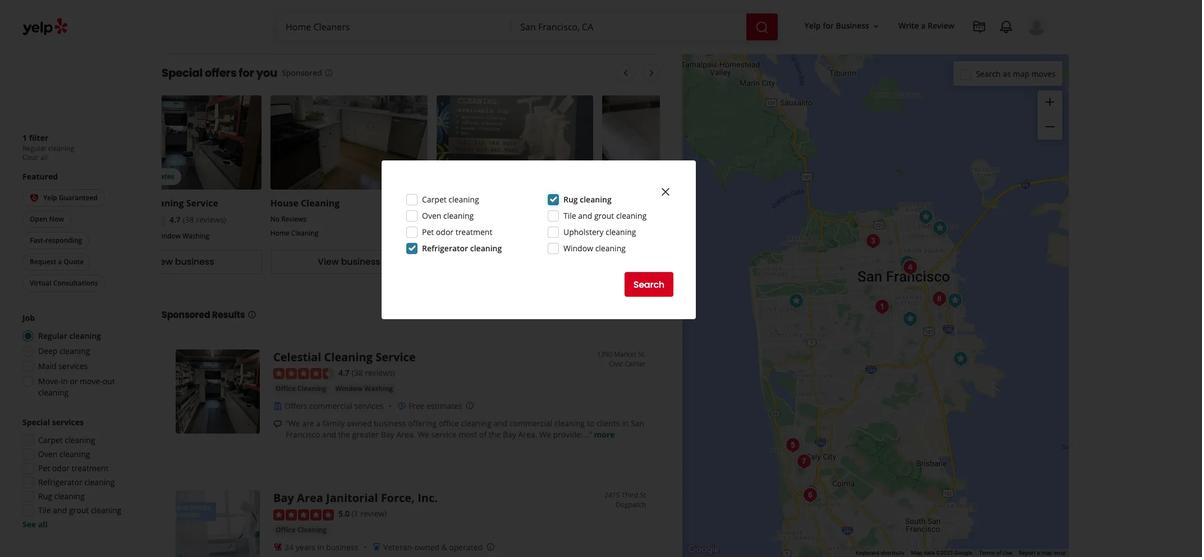 Task type: locate. For each thing, give the bounding box(es) containing it.
search as map moves
[[976, 68, 1056, 79]]

0 horizontal spatial reviews)
[[196, 215, 226, 225]]

0 horizontal spatial celestial
[[104, 197, 143, 210]]

user actions element
[[796, 14, 1062, 83]]

home up the window cleaning
[[602, 229, 621, 238]]

©2023
[[936, 550, 953, 556]]

3 reviews from the left
[[613, 215, 639, 224]]

more link
[[594, 429, 615, 440]]

write a review link
[[894, 16, 959, 36]]

owned up the 'greater'
[[347, 418, 372, 429]]

hellen family cleaning image
[[949, 348, 972, 370]]

the right most
[[489, 429, 501, 440]]

and inside search dialog
[[578, 210, 592, 221]]

refrigerator
[[422, 243, 468, 254], [38, 477, 82, 488]]

pet odor treatment down special services
[[38, 463, 109, 474]]

st.
[[638, 350, 646, 359]]

washing inside button
[[364, 384, 393, 394]]

cleaning, inside 'hellen family cleaning no reviews office cleaning, home cleaning'
[[457, 229, 485, 238]]

a for report
[[1037, 550, 1040, 556]]

services down window washing link
[[354, 401, 383, 411]]

0 horizontal spatial grout
[[69, 505, 89, 516]]

regular
[[22, 143, 46, 153], [38, 331, 67, 341]]

all right clear
[[40, 152, 48, 162]]

0 vertical spatial all
[[40, 152, 48, 162]]

no down hellen
[[436, 215, 446, 224]]

celestial cleaning service image
[[176, 350, 260, 434]]

a inside button
[[58, 257, 62, 267]]

start cleaning service no reviews home cleaning, office cleaning
[[602, 197, 701, 238]]

reviews) for 4.7 star rating image to the right
[[365, 367, 395, 378]]

0 horizontal spatial carpet cleaning
[[38, 435, 95, 446]]

a right are
[[316, 418, 321, 429]]

2 home from the left
[[487, 229, 506, 238]]

1 view business link from the left
[[104, 250, 261, 274]]

0 horizontal spatial window
[[155, 231, 181, 241]]

grout
[[594, 210, 614, 221], [69, 505, 89, 516]]

home inside start cleaning service no reviews home cleaning, office cleaning
[[602, 229, 621, 238]]

16 chevron down v2 image
[[871, 22, 880, 31]]

view business link for cleaning,
[[602, 250, 759, 274]]

0 horizontal spatial special
[[22, 417, 50, 428]]

odor down hellen
[[436, 227, 453, 237]]

services down move-in or move-out cleaning
[[52, 417, 84, 428]]

0 horizontal spatial oven cleaning
[[38, 449, 90, 460]]

in left or
[[61, 376, 68, 387]]

for inside button
[[823, 20, 834, 31]]

1 vertical spatial estimates
[[427, 401, 462, 411]]

office cleaning link down the 5 star rating image
[[273, 524, 329, 536]]

bay
[[381, 429, 394, 440], [503, 429, 516, 440], [273, 491, 294, 506]]

services for maid services
[[58, 361, 88, 371]]

in right years at the left bottom of page
[[317, 542, 324, 553]]

0 horizontal spatial owned
[[347, 418, 372, 429]]

2 office cleaning link from the top
[[273, 524, 329, 536]]

and inside group
[[53, 505, 67, 516]]

view business up search button
[[650, 256, 712, 268]]

in left san
[[622, 418, 629, 429]]

pronto property services image
[[914, 206, 937, 228]]

of right most
[[479, 429, 487, 440]]

0 horizontal spatial rug
[[38, 491, 52, 502]]

1 vertical spatial owned
[[414, 542, 439, 553]]

refrigerator cleaning inside group
[[38, 477, 115, 488]]

oven down special services
[[38, 449, 57, 460]]

or
[[70, 376, 78, 387]]

alves cleaning image
[[871, 296, 893, 318]]

refrigerator up the see all
[[38, 477, 82, 488]]

area. left provide:…"
[[518, 429, 537, 440]]

rug cleaning up the see all
[[38, 491, 85, 502]]

celestial cleaning service up the 'window washing'
[[273, 350, 416, 365]]

(38 up the 'window washing'
[[352, 367, 363, 378]]

a inside "we are a family owned business offering office cleaning and commercial cleaning to clients in san francisco and the greater bay area. we service most of the bay area. we provide:…"
[[316, 418, 321, 429]]

house
[[270, 197, 298, 210]]

&
[[512, 256, 518, 268], [441, 542, 447, 553]]

sponsored right you
[[282, 68, 322, 78]]

bay area janitorial force, inc. image
[[944, 290, 966, 312]]

office cleaning, window washing
[[104, 231, 209, 241]]

1 view business from the left
[[152, 256, 214, 268]]

map left error
[[1041, 550, 1052, 556]]

special left offers
[[162, 65, 203, 81]]

1 vertical spatial carpet cleaning
[[38, 435, 95, 446]]

1 horizontal spatial in
[[317, 542, 324, 553]]

map right as
[[1013, 68, 1029, 79]]

view business for start cleaning service
[[650, 256, 712, 268]]

a right write
[[921, 20, 926, 31]]

request a quote button
[[22, 254, 91, 270]]

1 horizontal spatial oven
[[422, 210, 441, 221]]

reviews down hellen
[[447, 215, 473, 224]]

service for bottom the "celestial cleaning service" link
[[376, 350, 416, 365]]

office cleaning down the 5 star rating image
[[276, 525, 326, 535]]

3 view business link from the left
[[602, 250, 759, 274]]

0 vertical spatial for
[[823, 20, 834, 31]]

info icon image
[[465, 401, 474, 410], [465, 401, 474, 410], [486, 543, 495, 551], [486, 543, 495, 551]]

window
[[155, 231, 181, 241], [563, 243, 593, 254], [335, 384, 363, 394]]

window washing
[[335, 384, 393, 394]]

0 vertical spatial washing
[[182, 231, 209, 241]]

1 horizontal spatial owned
[[414, 542, 439, 553]]

pet odor treatment down hellen
[[422, 227, 492, 237]]

washing
[[182, 231, 209, 241], [364, 384, 393, 394]]

0 vertical spatial in
[[61, 376, 68, 387]]

view
[[152, 256, 173, 268], [318, 256, 339, 268], [650, 256, 671, 268]]

office cleaning button for 1st office cleaning link from the top
[[273, 383, 329, 395]]

view business
[[152, 256, 214, 268], [650, 256, 712, 268]]

all inside 1 filter regular cleaning clear all
[[40, 152, 48, 162]]

services inside group
[[52, 417, 84, 428]]

all right see on the bottom left of the page
[[38, 519, 48, 530]]

celestial right guaranteed
[[104, 197, 143, 210]]

bay right most
[[503, 429, 516, 440]]

2 horizontal spatial reviews
[[613, 215, 639, 224]]

0 vertical spatial office cleaning
[[276, 384, 326, 394]]

window inside search dialog
[[563, 243, 593, 254]]

1 horizontal spatial area.
[[518, 429, 537, 440]]

0 vertical spatial owned
[[347, 418, 372, 429]]

hellen family cleaning no reviews office cleaning, home cleaning
[[436, 197, 538, 238]]

tile and grout cleaning down start
[[563, 210, 647, 221]]

office cleaning button
[[273, 383, 329, 395], [273, 524, 329, 536]]

use
[[1003, 550, 1012, 556]]

office inside start cleaning service no reviews home cleaning, office cleaning
[[654, 229, 672, 238]]

loany's deep cleaning service image
[[799, 484, 821, 507]]

report a map error link
[[1019, 550, 1066, 556]]

1 horizontal spatial the
[[489, 429, 501, 440]]

2 view business from the left
[[650, 256, 712, 268]]

services
[[58, 361, 88, 371], [354, 401, 383, 411], [52, 417, 84, 428]]

3 no from the left
[[602, 215, 612, 224]]

1 horizontal spatial reviews)
[[365, 367, 395, 378]]

1 vertical spatial group
[[19, 417, 139, 530]]

4.7 (38 reviews) up the 'window washing'
[[338, 367, 395, 378]]

all
[[40, 152, 48, 162], [38, 519, 48, 530]]

refrigerator cleaning
[[422, 243, 502, 254], [38, 477, 115, 488]]

2 view from the left
[[318, 256, 339, 268]]

0 vertical spatial office cleaning button
[[273, 383, 329, 395]]

4.7
[[169, 215, 181, 225], [338, 367, 350, 378]]

of
[[479, 429, 487, 440], [996, 550, 1001, 556]]

0 vertical spatial pet odor treatment
[[422, 227, 492, 237]]

0 vertical spatial window
[[155, 231, 181, 241]]

as
[[1003, 68, 1011, 79]]

1 horizontal spatial washing
[[364, 384, 393, 394]]

1 horizontal spatial oven cleaning
[[422, 210, 474, 221]]

4.7 up office cleaning, window washing
[[169, 215, 181, 225]]

view inside house cleaning no reviews home cleaning view business
[[318, 256, 339, 268]]

move-in or move-out cleaning
[[38, 376, 115, 398]]

2 the from the left
[[489, 429, 501, 440]]

yelp for yelp for business
[[804, 20, 821, 31]]

we down offering
[[417, 429, 429, 440]]

commercial cleaning solutions san francisco image
[[928, 217, 951, 240]]

virtual
[[30, 278, 51, 288]]

3 home from the left
[[602, 229, 621, 238]]

0 horizontal spatial pet
[[38, 463, 50, 474]]

odor inside search dialog
[[436, 227, 453, 237]]

special down the move-
[[22, 417, 50, 428]]

oven cleaning down hellen
[[422, 210, 474, 221]]

special offers for you
[[162, 65, 277, 81]]

rug cleaning
[[563, 194, 612, 205], [38, 491, 85, 502]]

1 horizontal spatial no
[[436, 215, 446, 224]]

job
[[22, 313, 35, 323]]

search for search
[[633, 278, 664, 291]]

service
[[186, 197, 218, 210], [668, 197, 700, 210], [376, 350, 416, 365]]

office cleaning for 2nd office cleaning link
[[276, 525, 326, 535]]

business inside "we are a family owned business offering office cleaning and commercial cleaning to clients in san francisco and the greater bay area. we service most of the bay area. we provide:…"
[[374, 418, 406, 429]]

0 horizontal spatial for
[[239, 65, 254, 81]]

the down family
[[338, 429, 350, 440]]

celestial cleaning service link up office cleaning, window washing
[[104, 197, 218, 210]]

1 horizontal spatial service
[[376, 350, 416, 365]]

0 horizontal spatial we
[[417, 429, 429, 440]]

16 years in business v2 image
[[273, 543, 282, 552]]

2 view business link from the left
[[270, 250, 427, 274]]

grout inside search dialog
[[594, 210, 614, 221]]

cleaning right start
[[627, 197, 666, 210]]

yelp for business
[[804, 20, 869, 31]]

free estimates
[[125, 172, 174, 181], [408, 401, 462, 411]]

cleaning down start cleaning service link
[[674, 229, 701, 238]]

1 vertical spatial carpet
[[38, 435, 63, 446]]

2 horizontal spatial cleaning,
[[623, 229, 652, 238]]

option group containing job
[[19, 313, 139, 398]]

5.0 (1 review)
[[338, 509, 387, 519]]

owned
[[347, 418, 372, 429], [414, 542, 439, 553]]

0 vertical spatial group
[[1038, 90, 1062, 140]]

4.7 up the 'window washing'
[[338, 367, 350, 378]]

home down house
[[270, 229, 289, 238]]

home inside 'hellen family cleaning no reviews office cleaning, home cleaning'
[[487, 229, 506, 238]]

(38 up office cleaning, window washing
[[183, 215, 194, 225]]

rug up upholstery
[[563, 194, 578, 205]]

cleaning down house cleaning link on the left of page
[[291, 229, 318, 238]]

2 no from the left
[[436, 215, 446, 224]]

1 vertical spatial in
[[622, 418, 629, 429]]

yelp inside featured group
[[43, 193, 57, 202]]

office up the 24
[[276, 525, 296, 535]]

regular down filter
[[22, 143, 46, 153]]

0 horizontal spatial map
[[1013, 68, 1029, 79]]

sponsored left results
[[162, 309, 210, 321]]

1 horizontal spatial free
[[408, 401, 424, 411]]

0 vertical spatial odor
[[436, 227, 453, 237]]

carpet inside group
[[38, 435, 63, 446]]

1 vertical spatial regular
[[38, 331, 67, 341]]

hellen
[[436, 197, 465, 210]]

1 filter regular cleaning clear all
[[22, 132, 74, 162]]

reviews down start
[[613, 215, 639, 224]]

close image
[[659, 185, 672, 199]]

office up 16 commercial services v2 "image"
[[276, 384, 296, 394]]

1 horizontal spatial view business link
[[270, 250, 427, 274]]

0 horizontal spatial 4.7
[[169, 215, 181, 225]]

group containing special services
[[19, 417, 139, 530]]

reviews) for the top 4.7 star rating image
[[196, 215, 226, 225]]

1 vertical spatial oven
[[38, 449, 57, 460]]

1 vertical spatial search
[[633, 278, 664, 291]]

of inside "we are a family owned business offering office cleaning and commercial cleaning to clients in san francisco and the greater bay area. we service most of the bay area. we provide:…"
[[479, 429, 487, 440]]

0 horizontal spatial odor
[[52, 463, 70, 474]]

5 star rating image
[[273, 509, 334, 521]]

0 horizontal spatial tile
[[38, 505, 51, 516]]

office inside 'hellen family cleaning no reviews office cleaning, home cleaning'
[[436, 229, 455, 238]]

1 vertical spatial special
[[22, 417, 50, 428]]

tile and grout cleaning
[[563, 210, 647, 221], [38, 505, 121, 516]]

0 vertical spatial yelp
[[804, 20, 821, 31]]

office cleaning button up offers
[[273, 383, 329, 395]]

search inside search button
[[633, 278, 664, 291]]

home up the "pricing"
[[487, 229, 506, 238]]

no inside house cleaning no reviews home cleaning view business
[[270, 215, 280, 224]]

a left quote
[[58, 257, 62, 267]]

rug cleaning up upholstery
[[563, 194, 612, 205]]

0 vertical spatial oven
[[422, 210, 441, 221]]

1 horizontal spatial 16 info v2 image
[[324, 69, 333, 78]]

window inside button
[[335, 384, 363, 394]]

regular inside 1 filter regular cleaning clear all
[[22, 143, 46, 153]]

1 office cleaning from the top
[[276, 384, 326, 394]]

0 vertical spatial map
[[1013, 68, 1029, 79]]

0 horizontal spatial service
[[186, 197, 218, 210]]

refrigerator up "get"
[[422, 243, 468, 254]]

business
[[836, 20, 869, 31]]

pet inside search dialog
[[422, 227, 434, 237]]

0 horizontal spatial search
[[633, 278, 664, 291]]

1 horizontal spatial tile
[[563, 210, 576, 221]]

4.7 star rating image
[[104, 215, 165, 227], [273, 368, 334, 379]]

4.7 star rating image up offers
[[273, 368, 334, 379]]

oven down hellen
[[422, 210, 441, 221]]

cleaning inside 1 filter regular cleaning clear all
[[48, 143, 74, 153]]

request
[[30, 257, 56, 267]]

office cleaning link up offers
[[273, 383, 329, 395]]

view business link
[[104, 250, 261, 274], [270, 250, 427, 274], [602, 250, 759, 274]]

office cleaning link
[[273, 383, 329, 395], [273, 524, 329, 536]]

tile and grout cleaning up the see all
[[38, 505, 121, 516]]

2 office cleaning from the top
[[276, 525, 326, 535]]

5.0
[[338, 509, 350, 519]]

pet odor treatment inside group
[[38, 463, 109, 474]]

pet
[[422, 227, 434, 237], [38, 463, 50, 474]]

option group
[[19, 313, 139, 398]]

a right report
[[1037, 550, 1040, 556]]

cleaning up office cleaning, window washing
[[145, 197, 184, 210]]

1 vertical spatial &
[[441, 542, 447, 553]]

celestial up offers
[[273, 350, 321, 365]]

1 office cleaning button from the top
[[273, 383, 329, 395]]

1 vertical spatial refrigerator
[[38, 477, 82, 488]]

0 horizontal spatial of
[[479, 429, 487, 440]]

odor down special services
[[52, 463, 70, 474]]

0 horizontal spatial reviews
[[281, 215, 307, 224]]

1 vertical spatial celestial cleaning service
[[273, 350, 416, 365]]

oven
[[422, 210, 441, 221], [38, 449, 57, 460]]

reviews inside 'hellen family cleaning no reviews office cleaning, home cleaning'
[[447, 215, 473, 224]]

& left operated
[[441, 542, 447, 553]]

0 vertical spatial office cleaning link
[[273, 383, 329, 395]]

1 horizontal spatial &
[[512, 256, 518, 268]]

search for search as map moves
[[976, 68, 1001, 79]]

no for start
[[602, 215, 612, 224]]

1 horizontal spatial map
[[1041, 550, 1052, 556]]

1 horizontal spatial for
[[823, 20, 834, 31]]

free
[[125, 172, 139, 181], [408, 401, 424, 411]]

0 horizontal spatial view business
[[152, 256, 214, 268]]

offering
[[408, 418, 437, 429]]

cleaning, inside start cleaning service no reviews home cleaning, office cleaning
[[623, 229, 652, 238]]

to
[[587, 418, 594, 429]]

offers commercial services
[[285, 401, 383, 411]]

16 speech v2 image
[[273, 420, 282, 429]]

3 view from the left
[[650, 256, 671, 268]]

estimates
[[141, 172, 174, 181], [427, 401, 462, 411]]

bay up the 5 star rating image
[[273, 491, 294, 506]]

1 horizontal spatial of
[[996, 550, 1001, 556]]

a for write
[[921, 20, 926, 31]]

yelp right 16 yelp guaranteed v2 'icon'
[[43, 193, 57, 202]]

0 vertical spatial treatment
[[456, 227, 492, 237]]

celestial cleaning service image
[[896, 252, 918, 274]]

zoom out image
[[1043, 120, 1057, 134]]

2 office cleaning button from the top
[[273, 524, 329, 536]]

0 vertical spatial refrigerator cleaning
[[422, 243, 502, 254]]

0 vertical spatial rug
[[563, 194, 578, 205]]

pet odor treatment
[[422, 227, 492, 237], [38, 463, 109, 474]]

1390 market st. civic center
[[597, 350, 646, 369]]

request a quote
[[30, 257, 84, 267]]

white building maintenance image
[[899, 308, 921, 331]]

1 horizontal spatial pet odor treatment
[[422, 227, 492, 237]]

rug up the see all
[[38, 491, 52, 502]]

16 veteran owned v2 image
[[372, 543, 381, 552]]

business inside house cleaning no reviews home cleaning view business
[[341, 256, 380, 268]]

(38
[[183, 215, 194, 225], [352, 367, 363, 378]]

0 vertical spatial search
[[976, 68, 1001, 79]]

no up "upholstery cleaning"
[[602, 215, 612, 224]]

yelp inside user actions element
[[804, 20, 821, 31]]

carpet down special services
[[38, 435, 63, 446]]

1 view from the left
[[152, 256, 173, 268]]

rug cleaning inside search dialog
[[563, 194, 612, 205]]

a for request
[[58, 257, 62, 267]]

& right the "pricing"
[[512, 256, 518, 268]]

special for special services
[[22, 417, 50, 428]]

reviews down house
[[281, 215, 307, 224]]

office cleaning for 1st office cleaning link from the top
[[276, 384, 326, 394]]

janitorial
[[326, 491, 378, 506]]

tile up upholstery
[[563, 210, 576, 221]]

group
[[1038, 90, 1062, 140], [19, 417, 139, 530]]

family
[[323, 418, 345, 429]]

reviews inside start cleaning service no reviews home cleaning, office cleaning
[[613, 215, 639, 224]]

office down hellen
[[436, 229, 455, 238]]

special
[[162, 65, 203, 81], [22, 417, 50, 428]]

16 commercial services v2 image
[[273, 402, 282, 411]]

1 vertical spatial 4.7
[[338, 367, 350, 378]]

oven cleaning down special services
[[38, 449, 90, 460]]

office down start cleaning service link
[[654, 229, 672, 238]]

1 office cleaning link from the top
[[273, 383, 329, 395]]

window for window washing
[[335, 384, 363, 394]]

berryclean image
[[928, 288, 950, 310]]

1 horizontal spatial pet
[[422, 227, 434, 237]]

1 vertical spatial 4.7 (38 reviews)
[[338, 367, 395, 378]]

2 horizontal spatial view
[[650, 256, 671, 268]]

bay area janitorial force, inc. image
[[176, 491, 260, 557]]

1 horizontal spatial sponsored
[[282, 68, 322, 78]]

rug
[[563, 194, 578, 205], [38, 491, 52, 502]]

for left 'business'
[[823, 20, 834, 31]]

0 horizontal spatial tile and grout cleaning
[[38, 505, 121, 516]]

we
[[417, 429, 429, 440], [539, 429, 551, 440]]

clear all link
[[22, 152, 48, 162]]

office
[[439, 418, 459, 429]]

& inside get pricing & availability button
[[512, 256, 518, 268]]

maid
[[38, 361, 56, 371]]

0 horizontal spatial yelp
[[43, 193, 57, 202]]

None search field
[[277, 13, 780, 40]]

map for moves
[[1013, 68, 1029, 79]]

victory's cleaning services image
[[793, 451, 815, 473]]

tile up the see all
[[38, 505, 51, 516]]

office cleaning button for 2nd office cleaning link
[[273, 524, 329, 536]]

0 vertical spatial special
[[162, 65, 203, 81]]

bay right the 'greater'
[[381, 429, 394, 440]]

no for hellen
[[436, 215, 446, 224]]

oven cleaning inside group
[[38, 449, 90, 460]]

1 horizontal spatial (38
[[352, 367, 363, 378]]

4.7 (38 reviews) up office cleaning, window washing
[[169, 215, 226, 225]]

0 vertical spatial rug cleaning
[[563, 194, 612, 205]]

force,
[[381, 491, 415, 506]]

open now
[[30, 214, 64, 224]]

inc.
[[418, 491, 438, 506]]

4.7 star rating image up office cleaning, window washing
[[104, 215, 165, 227]]

office cleaning up offers
[[276, 384, 326, 394]]

2 reviews from the left
[[447, 215, 473, 224]]

1 no from the left
[[270, 215, 280, 224]]

celestial cleaning service link up the 'window washing'
[[273, 350, 416, 365]]

special for special offers for you
[[162, 65, 203, 81]]

map region
[[596, 0, 1171, 557]]

carpet cleaning inside group
[[38, 435, 95, 446]]

16 info v2 image
[[324, 69, 333, 78], [247, 310, 256, 319]]

regular inside option group
[[38, 331, 67, 341]]

pet inside group
[[38, 463, 50, 474]]

view business down office cleaning, window washing
[[152, 256, 214, 268]]

1 vertical spatial office cleaning
[[276, 525, 326, 535]]

2 horizontal spatial window
[[563, 243, 593, 254]]

regular up deep
[[38, 331, 67, 341]]

zoom in image
[[1043, 95, 1057, 109]]

1 horizontal spatial 4.7 (38 reviews)
[[338, 367, 395, 378]]

owned left operated
[[414, 542, 439, 553]]

no inside start cleaning service no reviews home cleaning, office cleaning
[[602, 215, 612, 224]]

cleaning, for cleaning
[[623, 229, 652, 238]]

window washing button
[[333, 383, 395, 395]]

0 horizontal spatial celestial cleaning service link
[[104, 197, 218, 210]]

civic
[[609, 359, 623, 369]]

for left you
[[239, 65, 254, 81]]

2 vertical spatial window
[[335, 384, 363, 394]]

no down house
[[270, 215, 280, 224]]

1 reviews from the left
[[281, 215, 307, 224]]

office cleaning button down the 5 star rating image
[[273, 524, 329, 536]]

celestial cleaning service up office cleaning, window washing
[[104, 197, 218, 210]]

no inside 'hellen family cleaning no reviews office cleaning, home cleaning'
[[436, 215, 446, 224]]

for
[[823, 20, 834, 31], [239, 65, 254, 81]]

4.7 (38 reviews)
[[169, 215, 226, 225], [338, 367, 395, 378]]

carpet inside search dialog
[[422, 194, 447, 205]]

business
[[175, 256, 214, 268], [341, 256, 380, 268], [673, 256, 712, 268], [374, 418, 406, 429], [326, 542, 358, 553]]

0 vertical spatial oven cleaning
[[422, 210, 474, 221]]

see all
[[22, 519, 48, 530]]

we left provide:…"
[[539, 429, 551, 440]]

yelp left 'business'
[[804, 20, 821, 31]]

yelp for yelp guaranteed
[[43, 193, 57, 202]]

cleaning,
[[457, 229, 485, 238], [623, 229, 652, 238], [125, 231, 153, 241]]

0 horizontal spatial rug cleaning
[[38, 491, 85, 502]]

1 vertical spatial pet
[[38, 463, 50, 474]]

1 home from the left
[[270, 229, 289, 238]]



Task type: vqa. For each thing, say whether or not it's contained in the screenshot.
Restaurants 24 chevron down v2 image
no



Task type: describe. For each thing, give the bounding box(es) containing it.
projects image
[[973, 20, 986, 34]]

1 horizontal spatial estimates
[[427, 401, 462, 411]]

regular cleaning
[[38, 331, 101, 341]]

1 the from the left
[[338, 429, 350, 440]]

commercial inside "we are a family owned business offering office cleaning and commercial cleaning to clients in san francisco and the greater bay area. we service most of the bay area. we provide:…"
[[510, 418, 552, 429]]

pet odor treatment inside search dialog
[[422, 227, 492, 237]]

terms
[[979, 550, 995, 556]]

16 yelp guaranteed v2 image
[[30, 194, 39, 203]]

availability
[[520, 256, 569, 268]]

rug cleaning inside group
[[38, 491, 85, 502]]

oven inside search dialog
[[422, 210, 441, 221]]

view business for celestial cleaning service
[[152, 256, 214, 268]]

center
[[625, 359, 646, 369]]

moves
[[1031, 68, 1056, 79]]

refrigerator inside search dialog
[[422, 243, 468, 254]]

tile inside search dialog
[[563, 210, 576, 221]]

sponsored for sponsored
[[282, 68, 322, 78]]

reviews inside house cleaning no reviews home cleaning view business
[[281, 215, 307, 224]]

keyboard shortcuts button
[[856, 549, 904, 557]]

1 horizontal spatial bay
[[381, 429, 394, 440]]

window washing link
[[333, 383, 395, 395]]

1 vertical spatial services
[[354, 401, 383, 411]]

market
[[614, 350, 636, 359]]

trejo & daughters cleaning service image
[[785, 290, 807, 313]]

cleaning right 'family'
[[500, 197, 538, 210]]

reviews for hellen
[[447, 215, 473, 224]]

0 horizontal spatial commercial
[[309, 401, 352, 411]]

san
[[631, 418, 644, 429]]

(1
[[352, 509, 358, 519]]

ana's cleaning services image
[[862, 230, 884, 253]]

1 we from the left
[[417, 429, 429, 440]]

16 free estimates v2 image
[[397, 402, 406, 411]]

report
[[1019, 550, 1036, 556]]

provide:…"
[[553, 429, 592, 440]]

1 vertical spatial for
[[239, 65, 254, 81]]

free inside free estimates link
[[125, 172, 139, 181]]

search image
[[755, 21, 769, 34]]

you
[[256, 65, 277, 81]]

write
[[898, 20, 919, 31]]

in inside move-in or move-out cleaning
[[61, 376, 68, 387]]

next image
[[645, 66, 658, 80]]

"we
[[286, 418, 300, 429]]

oven cleaning inside search dialog
[[422, 210, 474, 221]]

special services
[[22, 417, 84, 428]]

responding
[[45, 236, 82, 245]]

search button
[[624, 272, 673, 297]]

1390
[[597, 350, 612, 359]]

move-
[[80, 376, 103, 387]]

refrigerator inside group
[[38, 477, 82, 488]]

notifications image
[[999, 20, 1013, 34]]

tile and grout cleaning inside group
[[38, 505, 121, 516]]

get
[[461, 256, 476, 268]]

upholstery cleaning
[[563, 227, 636, 237]]

cleaning up offers
[[297, 384, 326, 394]]

service for the top the "celestial cleaning service" link
[[186, 197, 218, 210]]

1 horizontal spatial 4.7
[[338, 367, 350, 378]]

get pricing & availability
[[461, 256, 569, 268]]

richyelle's cleaning image
[[781, 434, 804, 457]]

0 horizontal spatial bay
[[273, 491, 294, 506]]

cleaning up the 'window washing'
[[324, 350, 373, 365]]

service
[[431, 429, 457, 440]]

yelp guaranteed button
[[22, 189, 105, 207]]

view business link for view
[[270, 250, 427, 274]]

rug inside group
[[38, 491, 52, 502]]

get pricing & availability button
[[436, 250, 593, 274]]

1 horizontal spatial free estimates
[[408, 401, 462, 411]]

yelp for business button
[[800, 16, 885, 36]]

0 vertical spatial celestial cleaning service link
[[104, 197, 218, 210]]

more
[[594, 429, 615, 440]]

st
[[640, 491, 646, 500]]

google
[[954, 550, 972, 556]]

pricing
[[478, 256, 509, 268]]

clients
[[596, 418, 620, 429]]

home inside house cleaning no reviews home cleaning view business
[[270, 229, 289, 238]]

map data ©2023 google
[[911, 550, 972, 556]]

1 vertical spatial (38
[[352, 367, 363, 378]]

reviews for start
[[613, 215, 639, 224]]

terms of use link
[[979, 550, 1012, 556]]

consultations
[[53, 278, 98, 288]]

& for owned
[[441, 542, 447, 553]]

1 horizontal spatial 4.7 star rating image
[[273, 368, 334, 379]]

1 vertical spatial of
[[996, 550, 1001, 556]]

office right 'responding'
[[104, 231, 123, 241]]

0 vertical spatial estimates
[[141, 172, 174, 181]]

0 vertical spatial celestial
[[104, 197, 143, 210]]

quote
[[64, 257, 84, 267]]

view for start cleaning service
[[650, 256, 671, 268]]

1 vertical spatial celestial
[[273, 350, 321, 365]]

oven inside group
[[38, 449, 57, 460]]

odor inside group
[[52, 463, 70, 474]]

1 vertical spatial celestial cleaning service link
[[273, 350, 416, 365]]

google image
[[685, 543, 722, 557]]

maid services
[[38, 361, 88, 371]]

1 vertical spatial all
[[38, 519, 48, 530]]

0 vertical spatial 4.7 star rating image
[[104, 215, 165, 227]]

window cleaning
[[563, 243, 626, 254]]

years
[[296, 542, 315, 553]]

cleaning inside move-in or move-out cleaning
[[38, 387, 69, 398]]

2415 third st dogpatch
[[604, 491, 646, 510]]

owned inside "we are a family owned business offering office cleaning and commercial cleaning to clients in san francisco and the greater bay area. we service most of the bay area. we provide:…"
[[347, 418, 372, 429]]

previous image
[[619, 66, 633, 80]]

24
[[285, 542, 294, 553]]

sponsored results
[[162, 309, 245, 321]]

house cleaning link
[[270, 197, 340, 210]]

treatment inside search dialog
[[456, 227, 492, 237]]

deep
[[38, 346, 58, 356]]

house cleaning no reviews home cleaning view business
[[270, 197, 380, 268]]

"we are a family owned business offering office cleaning and commercial cleaning to clients in san francisco and the greater bay area. we service most of the bay area. we provide:…"
[[286, 418, 644, 440]]

sponsored for sponsored results
[[162, 309, 210, 321]]

& for pricing
[[512, 256, 518, 268]]

now
[[49, 214, 64, 224]]

third
[[622, 491, 638, 500]]

tile and grout cleaning inside search dialog
[[563, 210, 647, 221]]

most
[[459, 429, 477, 440]]

window for window cleaning
[[563, 243, 593, 254]]

0 horizontal spatial cleaning,
[[125, 231, 153, 241]]

free price estimates from local home cleaners image
[[555, 0, 611, 36]]

2 we from the left
[[539, 429, 551, 440]]

offers
[[285, 401, 307, 411]]

dogpatch
[[616, 500, 646, 510]]

featured group
[[20, 171, 139, 294]]

tile inside group
[[38, 505, 51, 516]]

upholstery
[[563, 227, 604, 237]]

0 horizontal spatial (38
[[183, 215, 194, 225]]

rug inside search dialog
[[563, 194, 578, 205]]

in inside "we are a family owned business offering office cleaning and commercial cleaning to clients in san francisco and the greater bay area. we service most of the bay area. we provide:…"
[[622, 418, 629, 429]]

cleaning right house
[[301, 197, 340, 210]]

report a map error
[[1019, 550, 1066, 556]]

services for special services
[[52, 417, 84, 428]]

offers
[[205, 65, 237, 81]]

write a review
[[898, 20, 955, 31]]

cleaning, for family
[[457, 229, 485, 238]]

search dialog
[[0, 0, 1202, 557]]

veteran-owned & operated
[[383, 542, 483, 553]]

open
[[30, 214, 47, 224]]

2 area. from the left
[[518, 429, 537, 440]]

cleaning up get pricing & availability button
[[508, 229, 535, 238]]

review)
[[360, 509, 387, 519]]

keyboard shortcuts
[[856, 550, 904, 556]]

refrigerator cleaning inside search dialog
[[422, 243, 502, 254]]

1 area. from the left
[[396, 429, 415, 440]]

open now button
[[22, 211, 71, 228]]

grout inside group
[[69, 505, 89, 516]]

map for error
[[1041, 550, 1052, 556]]

yelp guaranteed
[[43, 193, 98, 202]]

0 vertical spatial free estimates
[[125, 172, 174, 181]]

view for celestial cleaning service
[[152, 256, 173, 268]]

out
[[103, 376, 115, 387]]

start cleaning service link
[[602, 197, 700, 210]]

carpet cleaning inside search dialog
[[422, 194, 479, 205]]

24 years in business
[[285, 542, 358, 553]]

clear
[[22, 152, 39, 162]]

area
[[297, 491, 323, 506]]

bay area janitorial force, inc.
[[273, 491, 438, 506]]

0 vertical spatial 4.7 (38 reviews)
[[169, 215, 226, 225]]

service inside start cleaning service no reviews home cleaning, office cleaning
[[668, 197, 700, 210]]

0 horizontal spatial celestial cleaning service
[[104, 197, 218, 210]]

0 horizontal spatial 16 info v2 image
[[247, 310, 256, 319]]

treatment inside group
[[72, 463, 109, 474]]

greater
[[352, 429, 379, 440]]

2 horizontal spatial bay
[[503, 429, 516, 440]]

map
[[911, 550, 922, 556]]

sparkling clean pro image
[[899, 256, 921, 279]]

keyboard
[[856, 550, 879, 556]]

cleaning down the 5 star rating image
[[297, 525, 326, 535]]

virtual consultations button
[[22, 275, 105, 292]]



